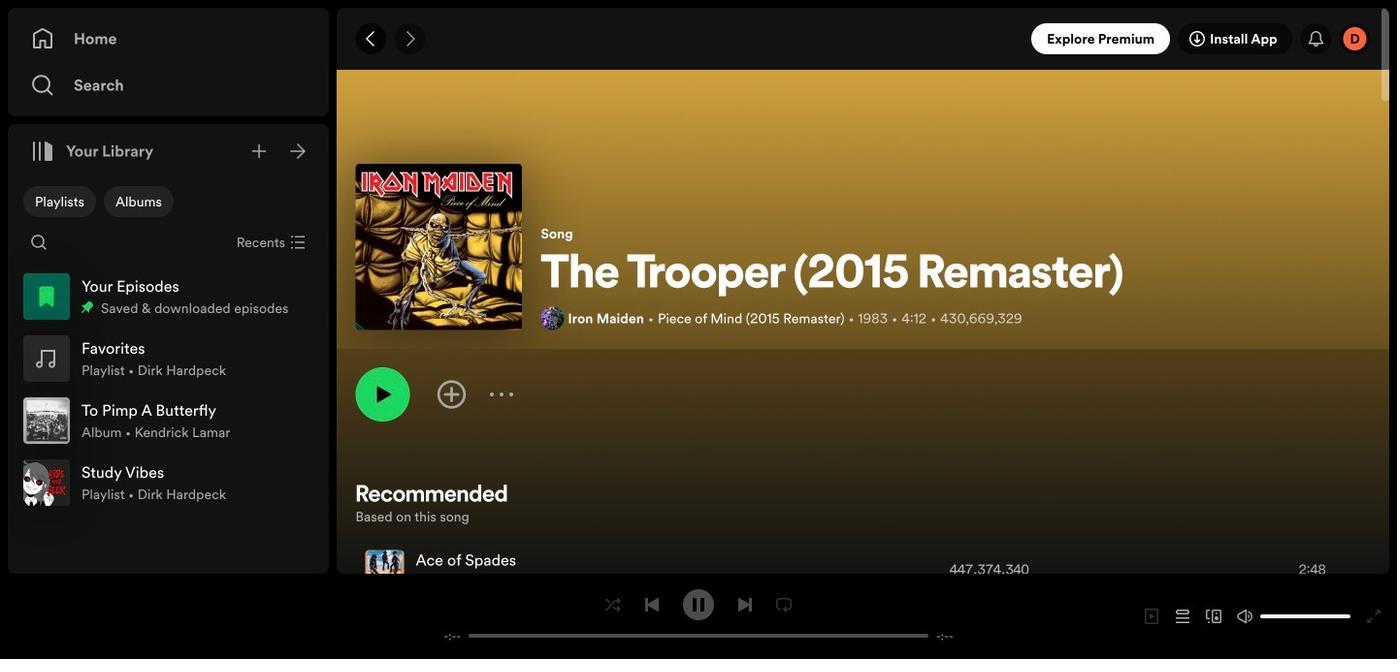 Task type: describe. For each thing, give the bounding box(es) containing it.
disable repeat image
[[776, 598, 792, 613]]

none search field inside main element
[[23, 227, 54, 258]]

search in your library image
[[31, 235, 47, 250]]

what's new image
[[1309, 31, 1324, 47]]

1 group from the top
[[16, 266, 321, 328]]

2 group from the top
[[16, 328, 321, 390]]

4 group from the top
[[16, 452, 321, 514]]

previous image
[[644, 598, 660, 613]]

pause image
[[691, 598, 707, 613]]

Recents, List view field
[[221, 227, 317, 258]]

Disable repeat checkbox
[[769, 590, 800, 621]]

player controls element
[[422, 590, 975, 645]]

iron maiden image
[[541, 307, 564, 330]]

main element
[[8, 8, 329, 575]]



Task type: vqa. For each thing, say whether or not it's contained in the screenshot.
Volume high icon
yes



Task type: locate. For each thing, give the bounding box(es) containing it.
group
[[16, 266, 321, 328], [16, 328, 321, 390], [16, 390, 321, 452], [16, 452, 321, 514]]

go forward image
[[402, 31, 418, 47]]

cell
[[365, 544, 916, 596]]

the trooper (2015 remaster) image
[[356, 164, 522, 330]]

None search field
[[23, 227, 54, 258]]

enable shuffle image
[[606, 598, 621, 613]]

next image
[[738, 598, 753, 613]]

None checkbox
[[23, 186, 96, 217], [104, 186, 174, 217], [23, 186, 96, 217], [104, 186, 174, 217]]

volume high image
[[1237, 609, 1253, 625]]

go back image
[[363, 31, 379, 47]]

top bar and user menu element
[[337, 8, 1390, 70]]

3 group from the top
[[16, 390, 321, 452]]



